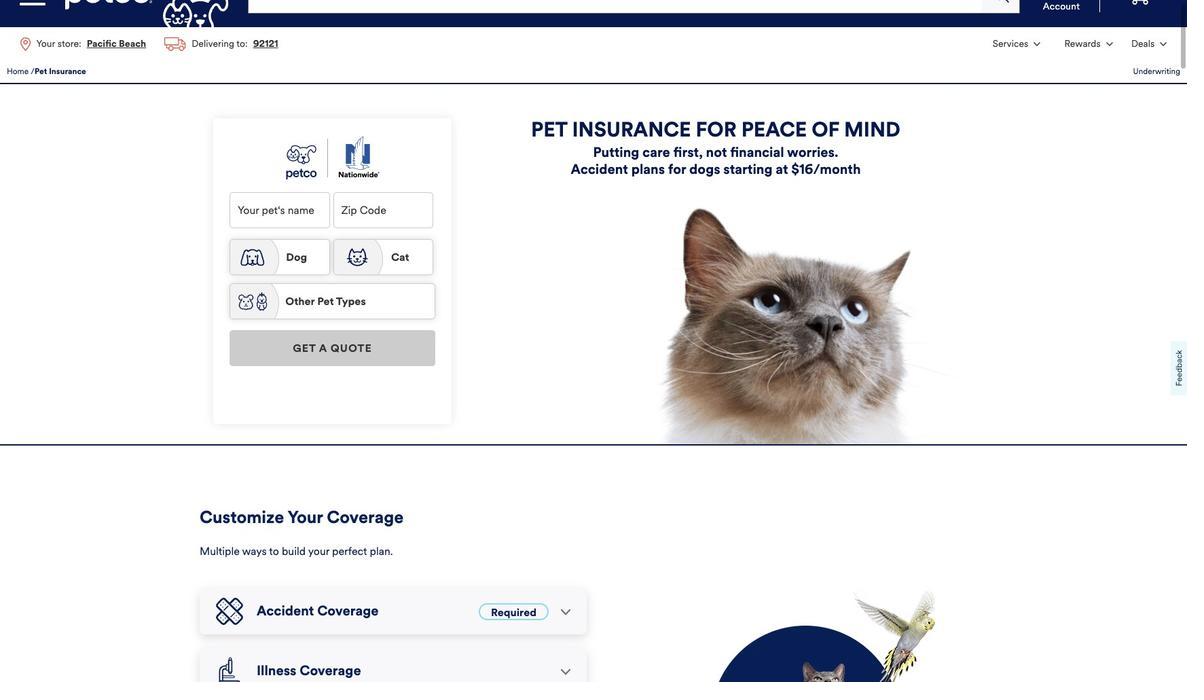 Task type: locate. For each thing, give the bounding box(es) containing it.
1 horizontal spatial pet
[[531, 117, 567, 142]]

1 vertical spatial insurance
[[572, 117, 691, 142]]

home link
[[7, 67, 29, 76]]

1 horizontal spatial list
[[984, 27, 1177, 60]]

0 horizontal spatial pet
[[35, 67, 47, 76]]

underwriting
[[1134, 67, 1181, 76]]

1 horizontal spatial carat down icon 13 button
[[1124, 29, 1175, 59]]

1 horizontal spatial accident
[[571, 161, 628, 178]]

Zip Code text field
[[333, 192, 433, 228]]

for
[[668, 161, 686, 178]]

1 horizontal spatial your
[[288, 507, 323, 528]]

coverage right 'illness'
[[300, 663, 361, 680]]

ways
[[242, 545, 267, 558]]

1 vertical spatial pet
[[531, 117, 567, 142]]

pet
[[35, 67, 47, 76], [531, 117, 567, 142]]

carat down icon 13 image inside popup button
[[1034, 42, 1041, 46]]

carat down icon 13 button
[[985, 29, 1049, 59]]

customize your coverage
[[200, 507, 404, 528]]

2 horizontal spatial carat down icon 13 image
[[1161, 42, 1167, 46]]

for
[[696, 117, 737, 142]]

search image
[[993, 0, 1009, 3]]

coverage
[[327, 507, 404, 528], [317, 603, 379, 620], [300, 663, 361, 680]]

multiple ways to build your perfect plan.
[[200, 545, 393, 558]]

carat down icon 13 image
[[1034, 42, 1041, 46], [1106, 42, 1113, 46], [1161, 42, 1167, 46]]

list
[[11, 27, 287, 60], [984, 27, 1177, 60]]

0 horizontal spatial carat down icon 13 button
[[1052, 29, 1121, 59]]

1 horizontal spatial carat down icon 13 image
[[1106, 42, 1113, 46]]

not
[[706, 144, 727, 161]]

at
[[776, 161, 788, 178]]

insurance right /
[[49, 67, 86, 76]]

2 carat down icon 13 image from the left
[[1106, 42, 1113, 46]]

0 vertical spatial pet
[[35, 67, 47, 76]]

quote
[[331, 342, 372, 355]]

your
[[238, 204, 259, 217], [288, 507, 323, 528]]

1 vertical spatial coverage
[[317, 603, 379, 620]]

accident down build
[[257, 603, 314, 620]]

pet insurance for peace of mind putting care first, not financial worries. accident plans for dogs starting at $16/month
[[531, 117, 901, 178]]

pet's
[[262, 204, 285, 217]]

group
[[230, 239, 435, 319]]

putting
[[593, 144, 640, 161]]

0 horizontal spatial insurance
[[49, 67, 86, 76]]

0 vertical spatial insurance
[[49, 67, 86, 76]]

0 horizontal spatial carat down icon 13 image
[[1034, 42, 1041, 46]]

2 carat down icon 13 button from the left
[[1124, 29, 1175, 59]]

1 carat down icon 13 image from the left
[[1034, 42, 1041, 46]]

insurance
[[49, 67, 86, 76], [572, 117, 691, 142]]

1 vertical spatial accident
[[257, 603, 314, 620]]

1 carat down icon 13 button from the left
[[1052, 29, 1121, 59]]

to
[[269, 545, 279, 558]]

of
[[812, 117, 840, 142]]

coverage up the perfect
[[327, 507, 404, 528]]

2 vertical spatial coverage
[[300, 663, 361, 680]]

0 vertical spatial your
[[238, 204, 259, 217]]

accident
[[571, 161, 628, 178], [257, 603, 314, 620]]

multiple
[[200, 545, 240, 558]]

accident left plans
[[571, 161, 628, 178]]

starting
[[724, 161, 773, 178]]

0 horizontal spatial accident
[[257, 603, 314, 620]]

accident inside pet insurance for peace of mind putting care first, not financial worries. accident plans for dogs starting at $16/month
[[571, 161, 628, 178]]

0 horizontal spatial list
[[11, 27, 287, 60]]

insurance inside pet insurance for peace of mind putting care first, not financial worries. accident plans for dogs starting at $16/month
[[572, 117, 691, 142]]

/
[[31, 67, 35, 76]]

required
[[491, 606, 537, 619]]

1 vertical spatial your
[[288, 507, 323, 528]]

carat down icon 13 button
[[1052, 29, 1121, 59], [1124, 29, 1175, 59]]

care
[[643, 144, 670, 161]]

your up multiple ways to build your perfect plan.
[[288, 507, 323, 528]]

insurance up putting
[[572, 117, 691, 142]]

dogs
[[690, 161, 721, 178]]

0 vertical spatial accident
[[571, 161, 628, 178]]

1 horizontal spatial insurance
[[572, 117, 691, 142]]

coverage down the perfect
[[317, 603, 379, 620]]

your left the pet's
[[238, 204, 259, 217]]

home / pet insurance
[[7, 67, 86, 76]]



Task type: describe. For each thing, give the bounding box(es) containing it.
get a quote
[[293, 342, 372, 355]]

coverage for illness coverage
[[300, 663, 361, 680]]

zip
[[341, 204, 357, 217]]

zip code
[[341, 204, 386, 217]]

get a quote button
[[230, 330, 435, 366]]

0 vertical spatial coverage
[[327, 507, 404, 528]]

$16/month
[[792, 161, 861, 178]]

your
[[308, 545, 329, 558]]

your pet's name
[[238, 204, 315, 217]]

underwriting link
[[594, 67, 1181, 76]]

accident coverage
[[257, 603, 379, 620]]

1 list from the left
[[11, 27, 287, 60]]

3 carat down icon 13 image from the left
[[1161, 42, 1167, 46]]

coverage for accident coverage
[[317, 603, 379, 620]]

financial
[[730, 144, 784, 161]]

illness coverage
[[257, 663, 361, 680]]

petco nationwide partnership logo image
[[284, 135, 381, 182]]

0 horizontal spatial your
[[238, 204, 259, 217]]

plans
[[632, 161, 665, 178]]

2 list from the left
[[984, 27, 1177, 60]]

mind
[[844, 117, 901, 142]]

code
[[360, 204, 386, 217]]

pet insurance link
[[35, 67, 86, 76]]

illness
[[257, 663, 297, 680]]

plan.
[[370, 545, 393, 558]]

customize
[[200, 507, 284, 528]]

pet inside pet insurance for peace of mind putting care first, not financial worries. accident plans for dogs starting at $16/month
[[531, 117, 567, 142]]

Your pet's name text field
[[230, 192, 330, 228]]

Search search field
[[248, 0, 982, 14]]

build
[[282, 545, 306, 558]]

worries.
[[787, 144, 839, 161]]

home
[[7, 67, 29, 76]]

first,
[[674, 144, 703, 161]]

peace
[[742, 117, 807, 142]]

name
[[288, 204, 315, 217]]

perfect
[[332, 545, 367, 558]]

a
[[319, 342, 327, 355]]

get
[[293, 342, 316, 355]]



Task type: vqa. For each thing, say whether or not it's contained in the screenshot.
group
yes



